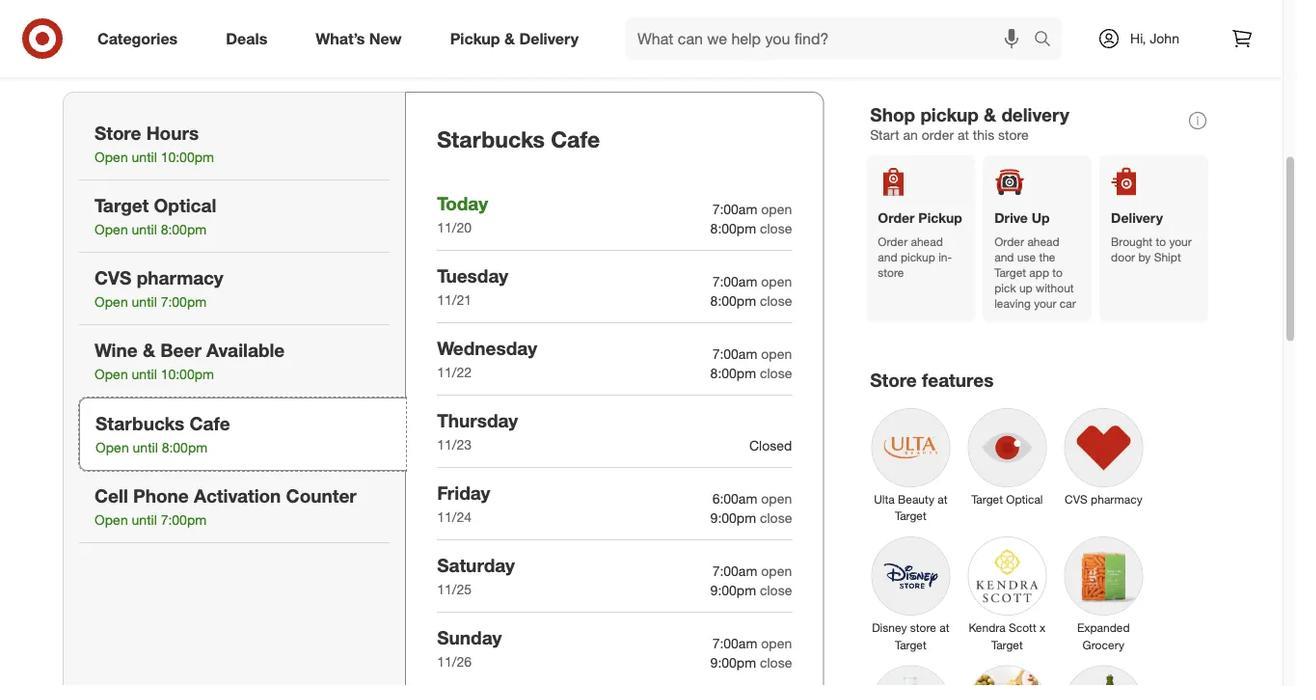 Task type: locate. For each thing, give the bounding box(es) containing it.
cvs inside cvs pharmacy link
[[1065, 492, 1088, 506]]

0 horizontal spatial optical
[[154, 194, 216, 216]]

leaving
[[995, 296, 1031, 310]]

drive
[[995, 210, 1028, 226]]

8:00pm inside target optical open until 8:00pm
[[161, 221, 207, 238]]

store for store hours open until 10:00pm
[[95, 122, 141, 144]]

until up cvs pharmacy open until 7:00pm
[[132, 221, 157, 238]]

2 10:00pm from the top
[[161, 366, 214, 383]]

9:00pm
[[711, 509, 757, 526], [711, 582, 757, 599], [711, 654, 757, 671]]

cell phone activation counter open until 7:00pm
[[95, 484, 357, 528]]

until down 'hours'
[[132, 149, 157, 166]]

8:00pm for tuesday
[[711, 292, 757, 309]]

& inside wine & beer available open until 10:00pm
[[143, 339, 155, 361]]

0 vertical spatial 10:00pm
[[161, 149, 214, 166]]

1 horizontal spatial to
[[1156, 234, 1167, 249]]

7:00pm up beer
[[161, 294, 207, 310]]

starbucks cafe open until 8:00pm
[[96, 412, 230, 456]]

3 close from the top
[[760, 365, 792, 382]]

close inside 6:00am open 9:00pm close
[[760, 509, 792, 526]]

pharmacy up the expanded grocery link
[[1091, 492, 1143, 506]]

optical left cvs pharmacy
[[1007, 492, 1044, 506]]

at for ulta beauty at target
[[938, 492, 948, 506]]

thursday 11/23
[[437, 409, 518, 453]]

until up "phone"
[[133, 439, 158, 456]]

cvs inside cvs pharmacy open until 7:00pm
[[95, 266, 132, 289]]

pickup
[[450, 29, 500, 48], [919, 210, 963, 226]]

target up pick
[[995, 265, 1027, 280]]

at left kendra
[[940, 621, 950, 635]]

10:00pm down 'hours'
[[161, 149, 214, 166]]

cvs up wine
[[95, 266, 132, 289]]

pickup inside order pickup order ahead and pickup in- store
[[919, 210, 963, 226]]

available
[[207, 339, 285, 361]]

order for drive up
[[995, 234, 1025, 249]]

1 horizontal spatial optical
[[1007, 492, 1044, 506]]

10:00pm down beer
[[161, 366, 214, 383]]

8:00pm
[[711, 220, 757, 237], [161, 221, 207, 238], [711, 292, 757, 309], [711, 365, 757, 382], [162, 439, 208, 456]]

1 horizontal spatial starbucks
[[437, 126, 545, 153]]

1 vertical spatial 7:00am open 8:00pm close
[[711, 273, 792, 309]]

0 vertical spatial optical
[[154, 194, 216, 216]]

disney store at target
[[872, 621, 950, 652]]

1 vertical spatial to
[[1053, 265, 1063, 280]]

7:00am open 8:00pm close for tuesday
[[711, 273, 792, 309]]

1 vertical spatial starbucks
[[96, 412, 185, 434]]

john
[[1150, 30, 1180, 47]]

starbucks inside the starbucks cafe open until 8:00pm
[[96, 412, 185, 434]]

11/23
[[437, 436, 472, 453]]

2 vertical spatial 7:00am open 8:00pm close
[[711, 345, 792, 382]]

cafe
[[551, 126, 600, 153], [190, 412, 230, 434]]

3 7:00am open 8:00pm close from the top
[[711, 345, 792, 382]]

2 open from the top
[[762, 273, 792, 290]]

0 horizontal spatial starbucks
[[96, 412, 185, 434]]

pickup inside shop pickup & delivery start an order at this store
[[921, 103, 979, 126]]

store left 'hours'
[[95, 122, 141, 144]]

target down the beauty
[[895, 509, 927, 523]]

open up wine
[[95, 294, 128, 310]]

hi, john
[[1131, 30, 1180, 47]]

beauty
[[898, 492, 935, 506]]

0 vertical spatial your
[[1170, 234, 1192, 249]]

4 close from the top
[[760, 509, 792, 526]]

3 9:00pm from the top
[[711, 654, 757, 671]]

1 horizontal spatial store
[[871, 369, 917, 391]]

8:00pm for today
[[711, 220, 757, 237]]

at
[[958, 126, 970, 143], [938, 492, 948, 506], [940, 621, 950, 635]]

1 horizontal spatial pharmacy
[[1091, 492, 1143, 506]]

1 ahead from the left
[[911, 234, 943, 249]]

open inside the starbucks cafe open until 8:00pm
[[96, 439, 129, 456]]

2 ahead from the left
[[1028, 234, 1060, 249]]

cafe for starbucks cafe
[[551, 126, 600, 153]]

0 vertical spatial pickup
[[450, 29, 500, 48]]

11/24
[[437, 509, 472, 525]]

until down "phone"
[[132, 512, 157, 528]]

pharmacy inside cvs pharmacy open until 7:00pm
[[137, 266, 224, 289]]

0 horizontal spatial store
[[95, 122, 141, 144]]

& for delivery
[[505, 29, 515, 48]]

optical down store hours open until 10:00pm
[[154, 194, 216, 216]]

0 horizontal spatial store
[[878, 265, 905, 280]]

cvs pharmacy open until 7:00pm
[[95, 266, 224, 310]]

1 vertical spatial store
[[878, 265, 905, 280]]

0 horizontal spatial pharmacy
[[137, 266, 224, 289]]

1 vertical spatial 9:00pm
[[711, 582, 757, 599]]

8:00pm for wednesday
[[711, 365, 757, 382]]

0 horizontal spatial your
[[1035, 296, 1057, 310]]

open inside store hours open until 10:00pm
[[95, 149, 128, 166]]

1 horizontal spatial delivery
[[1112, 210, 1164, 226]]

2 7:00am open 9:00pm close from the top
[[711, 635, 792, 671]]

0 vertical spatial starbucks
[[437, 126, 545, 153]]

and inside drive up order ahead and use the target app to pick up without leaving your car
[[995, 250, 1015, 264]]

1 7:00am open 9:00pm close from the top
[[711, 562, 792, 599]]

until
[[132, 149, 157, 166], [132, 221, 157, 238], [132, 294, 157, 310], [132, 366, 157, 383], [133, 439, 158, 456], [132, 512, 157, 528]]

0 horizontal spatial cvs
[[95, 266, 132, 289]]

0 vertical spatial to
[[1156, 234, 1167, 249]]

open up target optical open until 8:00pm
[[95, 149, 128, 166]]

starbucks up "phone"
[[96, 412, 185, 434]]

at left this
[[958, 126, 970, 143]]

1 horizontal spatial cafe
[[551, 126, 600, 153]]

cvs for cvs pharmacy open until 7:00pm
[[95, 266, 132, 289]]

open down cell
[[95, 512, 128, 528]]

0 vertical spatial 9:00pm
[[711, 509, 757, 526]]

to inside drive up order ahead and use the target app to pick up without leaving your car
[[1053, 265, 1063, 280]]

11/21
[[437, 291, 472, 308]]

6:00am open 9:00pm close
[[711, 490, 792, 526]]

pickup left in-
[[901, 250, 936, 264]]

0 vertical spatial 7:00pm
[[161, 294, 207, 310]]

target inside disney store at target
[[895, 637, 927, 652]]

and left use
[[995, 250, 1015, 264]]

to up without
[[1053, 265, 1063, 280]]

1 open from the top
[[762, 201, 792, 218]]

1 horizontal spatial cvs
[[1065, 492, 1088, 506]]

0 vertical spatial &
[[505, 29, 515, 48]]

your inside the "delivery brought to your door by shipt"
[[1170, 234, 1192, 249]]

0 horizontal spatial delivery
[[520, 29, 579, 48]]

7:00pm inside cell phone activation counter open until 7:00pm
[[161, 512, 207, 528]]

open for target optical
[[95, 221, 128, 238]]

your
[[1170, 234, 1192, 249], [1035, 296, 1057, 310]]

target right the beauty
[[972, 492, 1003, 506]]

cvs right target optical
[[1065, 492, 1088, 506]]

delivery brought to your door by shipt
[[1112, 210, 1192, 264]]

pickup right new
[[450, 29, 500, 48]]

1 7:00pm from the top
[[161, 294, 207, 310]]

target down the 'disney'
[[895, 637, 927, 652]]

drive up order ahead and use the target app to pick up without leaving your car
[[995, 210, 1077, 310]]

target optical
[[972, 492, 1044, 506]]

shop pickup & delivery start an order at this store
[[871, 103, 1070, 143]]

2 vertical spatial 9:00pm
[[711, 654, 757, 671]]

your up shipt
[[1170, 234, 1192, 249]]

until down wine
[[132, 366, 157, 383]]

1 vertical spatial pickup
[[919, 210, 963, 226]]

optical
[[154, 194, 216, 216], [1007, 492, 1044, 506]]

and for drive
[[995, 250, 1015, 264]]

1 7:00am from the top
[[713, 201, 758, 218]]

0 vertical spatial pharmacy
[[137, 266, 224, 289]]

9:00pm for saturday
[[711, 582, 757, 599]]

search
[[1026, 31, 1072, 50]]

order inside drive up order ahead and use the target app to pick up without leaving your car
[[995, 234, 1025, 249]]

open up cell
[[96, 439, 129, 456]]

store inside store hours open until 10:00pm
[[95, 122, 141, 144]]

what's
[[316, 29, 365, 48]]

disney store at target link
[[863, 528, 959, 657]]

use
[[1018, 250, 1036, 264]]

your down without
[[1035, 296, 1057, 310]]

0 vertical spatial 7:00am open 8:00pm close
[[711, 201, 792, 237]]

to up shipt
[[1156, 234, 1167, 249]]

ahead
[[911, 234, 943, 249], [1028, 234, 1060, 249]]

to inside the "delivery brought to your door by shipt"
[[1156, 234, 1167, 249]]

the
[[1040, 250, 1056, 264]]

1 vertical spatial store
[[871, 369, 917, 391]]

close for sunday
[[760, 654, 792, 671]]

7:00am open 8:00pm close
[[711, 201, 792, 237], [711, 273, 792, 309], [711, 345, 792, 382]]

and
[[878, 250, 898, 264], [995, 250, 1015, 264]]

1 10:00pm from the top
[[161, 149, 214, 166]]

1 7:00am open 8:00pm close from the top
[[711, 201, 792, 237]]

7:00am open 9:00pm close
[[711, 562, 792, 599], [711, 635, 792, 671]]

7:00pm
[[161, 294, 207, 310], [161, 512, 207, 528]]

open for starbucks cafe
[[96, 439, 129, 456]]

store inside shop pickup & delivery start an order at this store
[[999, 126, 1029, 143]]

cell
[[95, 484, 128, 507]]

&
[[505, 29, 515, 48], [984, 103, 997, 126], [143, 339, 155, 361]]

what's new link
[[299, 17, 426, 60]]

starbucks for starbucks cafe open until 8:00pm
[[96, 412, 185, 434]]

1 horizontal spatial pickup
[[919, 210, 963, 226]]

4 7:00am from the top
[[713, 562, 758, 579]]

7:00pm down "phone"
[[161, 512, 207, 528]]

pickup up in-
[[919, 210, 963, 226]]

1 horizontal spatial and
[[995, 250, 1015, 264]]

1 vertical spatial your
[[1035, 296, 1057, 310]]

at inside disney store at target
[[940, 621, 950, 635]]

5 close from the top
[[760, 582, 792, 599]]

until up wine
[[132, 294, 157, 310]]

2 9:00pm from the top
[[711, 582, 757, 599]]

to
[[1156, 234, 1167, 249], [1053, 265, 1063, 280]]

kendra scott x target
[[969, 621, 1046, 652]]

1 vertical spatial delivery
[[1112, 210, 1164, 226]]

open inside 6:00am open 9:00pm close
[[762, 490, 792, 507]]

until inside cvs pharmacy open until 7:00pm
[[132, 294, 157, 310]]

and inside order pickup order ahead and pickup in- store
[[878, 250, 898, 264]]

pickup & delivery
[[450, 29, 579, 48]]

starbucks cafe
[[437, 126, 600, 153]]

2 horizontal spatial store
[[999, 126, 1029, 143]]

2 horizontal spatial &
[[984, 103, 997, 126]]

1 9:00pm from the top
[[711, 509, 757, 526]]

ulta
[[874, 492, 895, 506]]

target down store hours open until 10:00pm
[[95, 194, 149, 216]]

expanded grocery link
[[1056, 528, 1152, 657]]

at for disney store at target
[[940, 621, 950, 635]]

7:00am for sunday
[[713, 635, 758, 652]]

0 vertical spatial cvs
[[95, 266, 132, 289]]

until inside target optical open until 8:00pm
[[132, 221, 157, 238]]

open down wine
[[95, 366, 128, 383]]

order
[[878, 210, 915, 226], [878, 234, 908, 249], [995, 234, 1025, 249]]

6 close from the top
[[760, 654, 792, 671]]

7:00am for tuesday
[[713, 273, 758, 290]]

1 vertical spatial cvs
[[1065, 492, 1088, 506]]

7:00am open 8:00pm close for wednesday
[[711, 345, 792, 382]]

open inside target optical open until 8:00pm
[[95, 221, 128, 238]]

5 7:00am from the top
[[713, 635, 758, 652]]

ahead up in-
[[911, 234, 943, 249]]

1 vertical spatial optical
[[1007, 492, 1044, 506]]

pickup up order
[[921, 103, 979, 126]]

pickup
[[921, 103, 979, 126], [901, 250, 936, 264]]

optical for target optical open until 8:00pm
[[154, 194, 216, 216]]

target
[[95, 194, 149, 216], [995, 265, 1027, 280], [972, 492, 1003, 506], [895, 509, 927, 523], [895, 637, 927, 652], [992, 637, 1024, 652]]

order
[[922, 126, 954, 143]]

0 horizontal spatial ahead
[[911, 234, 943, 249]]

1 vertical spatial cafe
[[190, 412, 230, 434]]

open up cvs pharmacy open until 7:00pm
[[95, 221, 128, 238]]

0 vertical spatial pickup
[[921, 103, 979, 126]]

by
[[1139, 250, 1151, 264]]

up
[[1032, 210, 1050, 226]]

ahead for up
[[1028, 234, 1060, 249]]

open for tuesday
[[762, 273, 792, 290]]

1 and from the left
[[878, 250, 898, 264]]

your inside drive up order ahead and use the target app to pick up without leaving your car
[[1035, 296, 1057, 310]]

1 vertical spatial 10:00pm
[[161, 366, 214, 383]]

beer
[[160, 339, 201, 361]]

0 vertical spatial 7:00am open 9:00pm close
[[711, 562, 792, 599]]

1 vertical spatial 7:00pm
[[161, 512, 207, 528]]

sunday 11/26
[[437, 626, 502, 670]]

starbucks up today
[[437, 126, 545, 153]]

1 horizontal spatial your
[[1170, 234, 1192, 249]]

2 vertical spatial store
[[911, 621, 937, 635]]

target down scott at the right bottom of the page
[[992, 637, 1024, 652]]

open for cvs pharmacy
[[95, 294, 128, 310]]

optical inside target optical open until 8:00pm
[[154, 194, 216, 216]]

delivery inside the "delivery brought to your door by shipt"
[[1112, 210, 1164, 226]]

3 7:00am from the top
[[713, 345, 758, 362]]

0 horizontal spatial cafe
[[190, 412, 230, 434]]

cvs
[[95, 266, 132, 289], [1065, 492, 1088, 506]]

1 vertical spatial pharmacy
[[1091, 492, 1143, 506]]

2 7:00am from the top
[[713, 273, 758, 290]]

close for tuesday
[[760, 292, 792, 309]]

0 horizontal spatial and
[[878, 250, 898, 264]]

target optical open until 8:00pm
[[95, 194, 216, 238]]

2 vertical spatial at
[[940, 621, 950, 635]]

pharmacy down target optical open until 8:00pm
[[137, 266, 224, 289]]

cafe inside the starbucks cafe open until 8:00pm
[[190, 412, 230, 434]]

3 open from the top
[[762, 345, 792, 362]]

2 and from the left
[[995, 250, 1015, 264]]

0 vertical spatial store
[[999, 126, 1029, 143]]

saturday
[[437, 554, 515, 576]]

1 vertical spatial &
[[984, 103, 997, 126]]

1 horizontal spatial &
[[505, 29, 515, 48]]

2 7:00am open 8:00pm close from the top
[[711, 273, 792, 309]]

0 horizontal spatial pickup
[[450, 29, 500, 48]]

2 7:00pm from the top
[[161, 512, 207, 528]]

0 vertical spatial store
[[95, 122, 141, 144]]

1 horizontal spatial store
[[911, 621, 937, 635]]

1 vertical spatial 7:00am open 9:00pm close
[[711, 635, 792, 671]]

0 horizontal spatial to
[[1053, 265, 1063, 280]]

thursday
[[437, 409, 518, 431]]

1 close from the top
[[760, 220, 792, 237]]

wednesday
[[437, 337, 537, 359]]

11/20
[[437, 219, 472, 236]]

2 close from the top
[[760, 292, 792, 309]]

at inside ulta beauty at target
[[938, 492, 948, 506]]

6 open from the top
[[762, 635, 792, 652]]

store left features
[[871, 369, 917, 391]]

starbucks
[[437, 126, 545, 153], [96, 412, 185, 434]]

pharmacy for cvs pharmacy
[[1091, 492, 1143, 506]]

2 vertical spatial &
[[143, 339, 155, 361]]

& for beer
[[143, 339, 155, 361]]

what's new
[[316, 29, 402, 48]]

1 horizontal spatial ahead
[[1028, 234, 1060, 249]]

open
[[95, 149, 128, 166], [95, 221, 128, 238], [95, 294, 128, 310], [95, 366, 128, 383], [96, 439, 129, 456], [95, 512, 128, 528]]

ahead inside drive up order ahead and use the target app to pick up without leaving your car
[[1028, 234, 1060, 249]]

until inside the starbucks cafe open until 8:00pm
[[133, 439, 158, 456]]

0 vertical spatial cafe
[[551, 126, 600, 153]]

and left in-
[[878, 250, 898, 264]]

1 vertical spatial at
[[938, 492, 948, 506]]

ahead inside order pickup order ahead and pickup in- store
[[911, 234, 943, 249]]

0 vertical spatial at
[[958, 126, 970, 143]]

4 open from the top
[[762, 490, 792, 507]]

0 horizontal spatial &
[[143, 339, 155, 361]]

ahead up the
[[1028, 234, 1060, 249]]

optical for target optical
[[1007, 492, 1044, 506]]

wine & beer available open until 10:00pm
[[95, 339, 285, 383]]

1 vertical spatial pickup
[[901, 250, 936, 264]]

at right the beauty
[[938, 492, 948, 506]]

9:00pm inside 6:00am open 9:00pm close
[[711, 509, 757, 526]]

5 open from the top
[[762, 562, 792, 579]]

open inside cvs pharmacy open until 7:00pm
[[95, 294, 128, 310]]

pharmacy
[[137, 266, 224, 289], [1091, 492, 1143, 506]]

7:00am open 9:00pm close for saturday
[[711, 562, 792, 599]]

close
[[760, 220, 792, 237], [760, 292, 792, 309], [760, 365, 792, 382], [760, 509, 792, 526], [760, 582, 792, 599], [760, 654, 792, 671]]

until inside store hours open until 10:00pm
[[132, 149, 157, 166]]

categories
[[97, 29, 178, 48]]



Task type: describe. For each thing, give the bounding box(es) containing it.
closed
[[750, 437, 792, 454]]

scott
[[1009, 621, 1037, 635]]

7:00pm inside cvs pharmacy open until 7:00pm
[[161, 294, 207, 310]]

10:00pm inside store hours open until 10:00pm
[[161, 149, 214, 166]]

pickup inside order pickup order ahead and pickup in- store
[[901, 250, 936, 264]]

& inside shop pickup & delivery start an order at this store
[[984, 103, 997, 126]]

delivery
[[1002, 103, 1070, 126]]

11/25
[[437, 581, 472, 598]]

open inside cell phone activation counter open until 7:00pm
[[95, 512, 128, 528]]

cvs pharmacy link
[[1056, 399, 1152, 511]]

tuesday
[[437, 264, 509, 286]]

store capabilities with hours, vertical tabs tab list
[[63, 92, 406, 686]]

target inside target optical open until 8:00pm
[[95, 194, 149, 216]]

shop
[[871, 103, 916, 126]]

wine
[[95, 339, 138, 361]]

in-
[[939, 250, 953, 264]]

counter
[[286, 484, 357, 507]]

hi,
[[1131, 30, 1147, 47]]

open for saturday
[[762, 562, 792, 579]]

ahead for pickup
[[911, 234, 943, 249]]

pickup & delivery link
[[434, 17, 603, 60]]

sunday
[[437, 626, 502, 648]]

open for store hours
[[95, 149, 128, 166]]

target inside drive up order ahead and use the target app to pick up without leaving your car
[[995, 265, 1027, 280]]

deals
[[226, 29, 268, 48]]

friday 11/24
[[437, 481, 491, 525]]

start
[[871, 126, 900, 143]]

open inside wine & beer available open until 10:00pm
[[95, 366, 128, 383]]

an
[[904, 126, 918, 143]]

store inside order pickup order ahead and pickup in- store
[[878, 265, 905, 280]]

starbucks for starbucks cafe
[[437, 126, 545, 153]]

cafe for starbucks cafe open until 8:00pm
[[190, 412, 230, 434]]

close for wednesday
[[760, 365, 792, 382]]

this
[[973, 126, 995, 143]]

car
[[1060, 296, 1077, 310]]

11/26
[[437, 653, 472, 670]]

today 11/20
[[437, 192, 488, 236]]

categories link
[[81, 17, 202, 60]]

without
[[1036, 280, 1075, 295]]

6:00am
[[713, 490, 758, 507]]

x
[[1040, 621, 1046, 635]]

cvs pharmacy
[[1065, 492, 1143, 506]]

until for target
[[132, 221, 157, 238]]

tuesday 11/21
[[437, 264, 509, 308]]

0 vertical spatial delivery
[[520, 29, 579, 48]]

cvs for cvs pharmacy
[[1065, 492, 1088, 506]]

until for cvs
[[132, 294, 157, 310]]

expanded
[[1078, 621, 1131, 635]]

expanded grocery
[[1078, 621, 1131, 652]]

ulta beauty at target
[[874, 492, 948, 523]]

today
[[437, 192, 488, 214]]

ulta beauty at target link
[[863, 399, 959, 528]]

search button
[[1026, 17, 1072, 64]]

app
[[1030, 265, 1050, 280]]

7:00am open 8:00pm close for today
[[711, 201, 792, 237]]

door
[[1112, 250, 1136, 264]]

kendra
[[969, 621, 1006, 635]]

10:00pm inside wine & beer available open until 10:00pm
[[161, 366, 214, 383]]

activation
[[194, 484, 281, 507]]

9:00pm for friday
[[711, 509, 757, 526]]

store features
[[871, 369, 994, 391]]

open for friday
[[762, 490, 792, 507]]

7:00am for saturday
[[713, 562, 758, 579]]

until for starbucks
[[133, 439, 158, 456]]

store hours open until 10:00pm
[[95, 122, 214, 166]]

close for friday
[[760, 509, 792, 526]]

pharmacy for cvs pharmacy open until 7:00pm
[[137, 266, 224, 289]]

pick
[[995, 280, 1017, 295]]

until for store
[[132, 149, 157, 166]]

target inside kendra scott x target
[[992, 637, 1024, 652]]

at inside shop pickup & delivery start an order at this store
[[958, 126, 970, 143]]

What can we help you find? suggestions appear below search field
[[626, 17, 1039, 60]]

close for today
[[760, 220, 792, 237]]

11/22
[[437, 364, 472, 381]]

open for wednesday
[[762, 345, 792, 362]]

target optical link
[[959, 399, 1056, 511]]

8:00pm inside the starbucks cafe open until 8:00pm
[[162, 439, 208, 456]]

order for order pickup
[[878, 234, 908, 249]]

phone
[[133, 484, 189, 507]]

close for saturday
[[760, 582, 792, 599]]

hours
[[146, 122, 199, 144]]

features
[[922, 369, 994, 391]]

store for store features
[[871, 369, 917, 391]]

disney
[[872, 621, 907, 635]]

deals link
[[210, 17, 292, 60]]

brought
[[1112, 234, 1153, 249]]

target inside ulta beauty at target
[[895, 509, 927, 523]]

up
[[1020, 280, 1033, 295]]

wednesday 11/22
[[437, 337, 537, 381]]

kendra scott x target link
[[959, 528, 1056, 657]]

7:00am for today
[[713, 201, 758, 218]]

open for sunday
[[762, 635, 792, 652]]

store inside disney store at target
[[911, 621, 937, 635]]

new
[[369, 29, 402, 48]]

7:00am for wednesday
[[713, 345, 758, 362]]

saturday 11/25
[[437, 554, 515, 598]]

until inside wine & beer available open until 10:00pm
[[132, 366, 157, 383]]

order pickup order ahead and pickup in- store
[[878, 210, 963, 280]]

shipt
[[1155, 250, 1182, 264]]

and for order
[[878, 250, 898, 264]]

open for today
[[762, 201, 792, 218]]

grocery
[[1083, 637, 1125, 652]]

friday
[[437, 481, 491, 504]]

7:00am open 9:00pm close for sunday
[[711, 635, 792, 671]]

9:00pm for sunday
[[711, 654, 757, 671]]

until inside cell phone activation counter open until 7:00pm
[[132, 512, 157, 528]]



Task type: vqa. For each thing, say whether or not it's contained in the screenshot.
Total Fat 17 grm's grm
no



